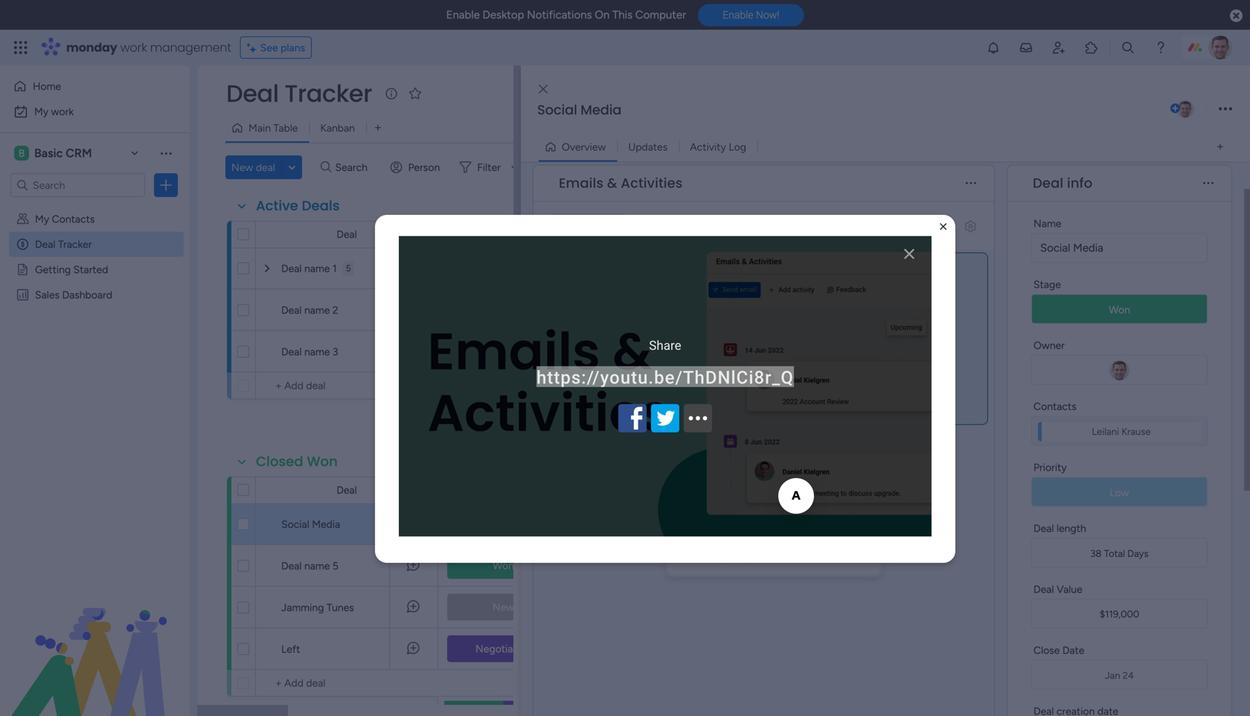 Task type: describe. For each thing, give the bounding box(es) containing it.
table
[[273, 122, 298, 134]]

deal name 2
[[281, 304, 338, 317]]

workspace image
[[14, 145, 29, 161]]

sales
[[35, 289, 60, 301]]

1
[[333, 262, 337, 275]]

new deal
[[231, 161, 275, 174]]

negotiation for deal name 3
[[476, 345, 531, 358]]

lottie animation element
[[0, 566, 190, 717]]

social media inside field
[[537, 100, 622, 119]]

public dashboard image
[[16, 288, 30, 302]]

owner
[[1034, 339, 1065, 352]]

days
[[1127, 548, 1149, 560]]

activity log
[[690, 141, 746, 153]]

overview
[[562, 141, 606, 153]]

lifecycle
[[723, 330, 761, 343]]

lottie animation image
[[0, 566, 190, 717]]

closed
[[256, 452, 303, 471]]

list box containing my contacts
[[0, 204, 190, 509]]

feature
[[660, 300, 724, 324]]

help image
[[1153, 40, 1168, 55]]

Social Media field
[[534, 100, 1168, 120]]

work for my
[[51, 105, 74, 118]]

pm
[[724, 483, 739, 496]]

1 horizontal spatial contacts
[[1034, 400, 1077, 413]]

deal
[[256, 161, 275, 174]]

$119,000
[[1100, 609, 1139, 621]]

workspace selection element
[[14, 144, 94, 162]]

now!
[[756, 9, 779, 21]]

deal name 3
[[281, 346, 338, 358]]

enable now!
[[723, 9, 779, 21]]

name for 3
[[304, 346, 330, 358]]

basic
[[34, 146, 63, 160]]

see plans
[[260, 41, 305, 54]]

+ Add deal text field
[[263, 377, 431, 395]]

my work link
[[9, 100, 181, 124]]

left
[[281, 643, 300, 656]]

enable desktop notifications on this computer
[[446, 8, 686, 22]]

sales
[[832, 300, 878, 324]]

mar
[[672, 483, 691, 496]]

emails
[[641, 345, 670, 358]]

active
[[256, 196, 298, 215]]

send
[[558, 345, 582, 358]]

feature demo (3 min)
[[679, 385, 794, 399]]

deal up the main on the left
[[226, 77, 279, 110]]

5 inside button
[[346, 263, 351, 274]]

update feed image
[[1019, 40, 1034, 55]]

1 vertical spatial deal tracker
[[35, 238, 92, 251]]

see plans button
[[240, 36, 312, 59]]

v2 search image
[[321, 159, 331, 176]]

&
[[607, 174, 617, 193]]

my contacts
[[35, 213, 95, 225]]

2 horizontal spatial social media
[[1040, 241, 1103, 255]]

getting started
[[35, 263, 108, 276]]

1 horizontal spatial options image
[[1219, 99, 1232, 119]]

terry
[[773, 535, 798, 548]]

crm inside unlock this feature in monday sales crm keep track of your entire customer lifecycle with all interactions in one clear timeline. send and receive emails and add all types of activities like meetings, calls, and, more.
[[883, 300, 923, 324]]

activities
[[621, 174, 683, 193]]

active deals
[[256, 196, 340, 215]]

dashboard
[[62, 289, 112, 301]]

crm inside the "workspace selection" element
[[66, 146, 92, 160]]

1 horizontal spatial all
[[787, 330, 797, 343]]

name for 1
[[304, 262, 330, 275]]

getting
[[35, 263, 71, 276]]

unlock this feature in monday sales crm keep track of your entire customer lifecycle with all interactions in one clear timeline. send and receive emails and add all types of activities like meetings, calls, and, more.
[[558, 300, 952, 358]]

invite members image
[[1051, 40, 1066, 55]]

social up deal name 5
[[281, 518, 309, 531]]

5 button
[[343, 248, 354, 289]]

entire
[[646, 330, 673, 343]]

Search in workspace field
[[31, 177, 124, 194]]

name for 2
[[304, 304, 330, 317]]

management
[[150, 39, 231, 56]]

customer
[[676, 330, 720, 343]]

b
[[18, 147, 25, 160]]

like
[[811, 345, 826, 358]]

try for free
[[570, 385, 629, 399]]

close
[[1034, 644, 1060, 657]]

interactions
[[799, 330, 855, 343]]

more dots image
[[966, 178, 976, 189]]

show board description image
[[382, 86, 400, 101]]

media up deal name 5
[[312, 518, 340, 531]]

basic crm
[[34, 146, 92, 160]]

1 vertical spatial 5
[[333, 560, 339, 573]]

1 vertical spatial in
[[857, 330, 866, 343]]

krause
[[1122, 426, 1151, 438]]

deal info
[[1033, 174, 1093, 193]]

home link
[[9, 74, 181, 98]]

2
[[333, 304, 338, 317]]

help
[[1187, 679, 1214, 694]]

1 horizontal spatial add view image
[[1217, 142, 1223, 152]]

1 vertical spatial stage
[[1034, 278, 1061, 291]]

more dots image
[[1203, 178, 1214, 189]]

updates
[[628, 141, 668, 153]]

types
[[725, 345, 751, 358]]

keep
[[558, 330, 582, 343]]

new for new
[[493, 601, 514, 614]]

monday marketplace image
[[1084, 40, 1099, 55]]

monday work management
[[66, 39, 231, 56]]

log
[[729, 141, 746, 153]]

jan
[[1105, 670, 1120, 682]]

feature
[[679, 385, 720, 399]]

arrow down image
[[506, 158, 524, 176]]

unlock
[[558, 300, 618, 324]]

deal inside field
[[1033, 174, 1064, 193]]

dapulse addbtn image
[[1171, 104, 1180, 114]]

main
[[249, 122, 271, 134]]

kanban
[[320, 122, 355, 134]]

with
[[764, 330, 784, 343]]

24
[[1123, 670, 1134, 682]]

Deal Tracker field
[[222, 77, 376, 110]]

free
[[607, 385, 629, 399]]

deal inside deal length 38 total days
[[1034, 522, 1054, 535]]

search everything image
[[1121, 40, 1136, 55]]

emails
[[559, 174, 604, 193]]

Stage field
[[486, 227, 521, 243]]

one
[[868, 330, 886, 343]]

0 vertical spatial contacts
[[52, 213, 95, 225]]

updates button
[[617, 135, 679, 159]]

negotiation for left
[[476, 643, 531, 656]]

help button
[[1174, 674, 1226, 699]]

deal down closed won 'field'
[[337, 484, 357, 497]]

plans
[[281, 41, 305, 54]]

priority
[[1034, 461, 1067, 474]]

0 horizontal spatial social media
[[281, 518, 340, 531]]

work for monday
[[120, 39, 147, 56]]



Task type: locate. For each thing, give the bounding box(es) containing it.
workspace options image
[[158, 146, 173, 161]]

and down track at the left of the page
[[585, 345, 602, 358]]

total
[[1104, 548, 1125, 560]]

jamming
[[281, 602, 324, 614]]

1 vertical spatial add view image
[[1217, 142, 1223, 152]]

my for my contacts
[[35, 213, 49, 225]]

main table button
[[225, 116, 309, 140]]

2 vertical spatial won
[[493, 560, 514, 572]]

Emails & Activities field
[[555, 174, 686, 193]]

0 horizontal spatial deal tracker
[[35, 238, 92, 251]]

0 vertical spatial options image
[[1219, 99, 1232, 119]]

your
[[623, 330, 644, 343]]

see
[[260, 41, 278, 54]]

1 vertical spatial options image
[[158, 178, 173, 193]]

0 vertical spatial social media
[[537, 100, 622, 119]]

38
[[1090, 548, 1102, 560]]

0 horizontal spatial all
[[713, 345, 723, 358]]

name up jamming tunes
[[304, 560, 330, 573]]

0 horizontal spatial add view image
[[375, 123, 381, 133]]

my work
[[34, 105, 74, 118]]

this
[[612, 8, 633, 22]]

+ Add deal text field
[[263, 675, 431, 693]]

tracker up getting started
[[58, 238, 92, 251]]

filter
[[477, 161, 501, 174]]

enable left now!
[[723, 9, 753, 21]]

1 negotiation from the top
[[476, 345, 531, 358]]

0 vertical spatial work
[[120, 39, 147, 56]]

social
[[537, 100, 577, 119], [1040, 241, 1070, 255], [281, 518, 309, 531], [720, 520, 749, 532]]

social down close icon
[[537, 100, 577, 119]]

5 right 1
[[346, 263, 351, 274]]

0 vertical spatial tracker
[[285, 77, 372, 110]]

1 horizontal spatial terry turtle image
[[1208, 36, 1232, 60]]

notifications
[[527, 8, 592, 22]]

deal up jamming
[[281, 560, 302, 573]]

enable left the desktop
[[446, 8, 480, 22]]

deal left length
[[1034, 522, 1054, 535]]

1 vertical spatial all
[[713, 345, 723, 358]]

stage
[[490, 228, 517, 241], [1034, 278, 1061, 291]]

options image
[[1219, 99, 1232, 119], [158, 178, 173, 193]]

turtle
[[720, 551, 749, 564]]

2 horizontal spatial won
[[1109, 304, 1130, 316]]

name left 1
[[304, 262, 330, 275]]

deal tracker up 'table'
[[226, 77, 372, 110]]

1 vertical spatial contacts
[[1034, 400, 1077, 413]]

meetings,
[[829, 345, 875, 358]]

0 horizontal spatial terry turtle image
[[1176, 100, 1195, 119]]

1 vertical spatial crm
[[883, 300, 923, 324]]

1 horizontal spatial 5
[[346, 263, 351, 274]]

0 vertical spatial stage
[[490, 228, 517, 241]]

stage inside stage "field"
[[490, 228, 517, 241]]

0 vertical spatial new
[[231, 161, 253, 174]]

my work option
[[9, 100, 181, 124]]

my
[[34, 105, 49, 118], [35, 213, 49, 225]]

social media up overview button
[[537, 100, 622, 119]]

deal left the 3
[[281, 346, 302, 358]]

add view image
[[375, 123, 381, 133], [1217, 142, 1223, 152]]

deal
[[226, 77, 279, 110], [1033, 174, 1064, 193], [337, 228, 357, 241], [35, 238, 55, 251], [281, 262, 302, 275], [281, 304, 302, 317], [281, 346, 302, 358], [337, 484, 357, 497], [1034, 522, 1054, 535], [281, 560, 302, 573], [1034, 583, 1054, 596]]

social media created by
[[720, 520, 781, 548]]

Active Deals field
[[252, 196, 343, 216]]

0 horizontal spatial tracker
[[58, 238, 92, 251]]

name for 5
[[304, 560, 330, 573]]

0 vertical spatial 5
[[346, 263, 351, 274]]

0 vertical spatial deal tracker
[[226, 77, 372, 110]]

2 name from the top
[[304, 304, 330, 317]]

2 vertical spatial social media
[[281, 518, 340, 531]]

home option
[[9, 74, 181, 98]]

and,
[[903, 345, 922, 358]]

Deal info field
[[1029, 174, 1096, 193]]

5
[[346, 263, 351, 274], [333, 560, 339, 573]]

jan 24
[[1105, 670, 1134, 682]]

terry turtle
[[720, 535, 798, 564]]

on
[[595, 8, 610, 22]]

kanban button
[[309, 116, 366, 140]]

4 name from the top
[[304, 560, 330, 573]]

list box
[[0, 204, 190, 509]]

3 name from the top
[[304, 346, 330, 358]]

01:02
[[696, 483, 722, 496]]

options image down workspace options icon
[[158, 178, 173, 193]]

contacts
[[52, 213, 95, 225], [1034, 400, 1077, 413]]

in up lifecycle
[[729, 300, 745, 324]]

monday up with on the top of page
[[750, 300, 827, 324]]

sales dashboard
[[35, 289, 112, 301]]

1 vertical spatial of
[[754, 345, 764, 358]]

crm up clear
[[883, 300, 923, 324]]

notifications image
[[986, 40, 1001, 55]]

created
[[720, 535, 756, 548]]

try
[[570, 385, 586, 399]]

Closed Won field
[[252, 452, 341, 472]]

0 horizontal spatial of
[[610, 330, 620, 343]]

deal value
[[1034, 583, 1083, 596]]

work up home 'option'
[[120, 39, 147, 56]]

won inside 'field'
[[307, 452, 338, 471]]

0 vertical spatial my
[[34, 105, 49, 118]]

monday up home 'option'
[[66, 39, 117, 56]]

deal length 38 total days
[[1034, 522, 1149, 560]]

deal left the info at the right of the page
[[1033, 174, 1064, 193]]

social up created
[[720, 520, 749, 532]]

all up activities
[[787, 330, 797, 343]]

new inside button
[[231, 161, 253, 174]]

monday inside unlock this feature in monday sales crm keep track of your entire customer lifecycle with all interactions in one clear timeline. send and receive emails and add all types of activities like meetings, calls, and, more.
[[750, 300, 827, 324]]

leilani krause
[[1092, 426, 1151, 438]]

leilani
[[1092, 426, 1119, 438]]

2 negotiation from the top
[[476, 643, 531, 656]]

angle down image
[[288, 162, 295, 173]]

0 vertical spatial add view image
[[375, 123, 381, 133]]

media down the info at the right of the page
[[1073, 241, 1103, 255]]

new deal button
[[225, 156, 281, 179]]

clear
[[888, 330, 911, 343]]

1 horizontal spatial tracker
[[285, 77, 372, 110]]

for
[[589, 385, 605, 399]]

deal up getting
[[35, 238, 55, 251]]

receive
[[604, 345, 638, 358]]

all right the add at the right of the page
[[713, 345, 723, 358]]

1 and from the left
[[585, 345, 602, 358]]

name left the 3
[[304, 346, 330, 358]]

0 vertical spatial negotiation
[[476, 345, 531, 358]]

social inside field
[[537, 100, 577, 119]]

activity log button
[[679, 135, 758, 159]]

1 vertical spatial terry turtle image
[[1176, 100, 1195, 119]]

person
[[408, 161, 440, 174]]

0 horizontal spatial work
[[51, 105, 74, 118]]

1 vertical spatial won
[[307, 452, 338, 471]]

1 horizontal spatial deal tracker
[[226, 77, 372, 110]]

social media down name
[[1040, 241, 1103, 255]]

media inside social media field
[[581, 100, 622, 119]]

0 horizontal spatial contacts
[[52, 213, 95, 225]]

deal tracker down my contacts
[[35, 238, 92, 251]]

more.
[[925, 345, 951, 358]]

my down search in workspace field
[[35, 213, 49, 225]]

1 vertical spatial my
[[35, 213, 49, 225]]

my inside option
[[34, 105, 49, 118]]

1 horizontal spatial of
[[754, 345, 764, 358]]

select product image
[[13, 40, 28, 55]]

add to favorites image
[[408, 86, 423, 101]]

1 horizontal spatial stage
[[1034, 278, 1061, 291]]

work inside option
[[51, 105, 74, 118]]

stage down name
[[1034, 278, 1061, 291]]

1 vertical spatial social media
[[1040, 241, 1103, 255]]

crm right basic
[[66, 146, 92, 160]]

1 horizontal spatial enable
[[723, 9, 753, 21]]

tracker up kanban button
[[285, 77, 372, 110]]

tunes
[[327, 602, 354, 614]]

name
[[1034, 217, 1062, 230]]

1 vertical spatial work
[[51, 105, 74, 118]]

0 vertical spatial crm
[[66, 146, 92, 160]]

in left one
[[857, 330, 866, 343]]

won
[[1109, 304, 1130, 316], [307, 452, 338, 471], [493, 560, 514, 572]]

2 enable from the left
[[723, 9, 753, 21]]

work down home
[[51, 105, 74, 118]]

0 horizontal spatial new
[[231, 161, 253, 174]]

contacts up priority
[[1034, 400, 1077, 413]]

terry turtle image
[[1208, 36, 1232, 60], [1176, 100, 1195, 119]]

new for new deal
[[231, 161, 253, 174]]

0 horizontal spatial won
[[307, 452, 338, 471]]

social media
[[537, 100, 622, 119], [1040, 241, 1103, 255], [281, 518, 340, 531]]

of up receive
[[610, 330, 620, 343]]

dapulse close image
[[1230, 9, 1243, 24]]

social media up deal name 5
[[281, 518, 340, 531]]

low
[[1110, 487, 1129, 499]]

1 vertical spatial tracker
[[58, 238, 92, 251]]

desktop
[[483, 8, 524, 22]]

1 horizontal spatial in
[[857, 330, 866, 343]]

1 horizontal spatial monday
[[750, 300, 827, 324]]

name left 2
[[304, 304, 330, 317]]

media inside social media created by
[[752, 520, 781, 532]]

enable inside button
[[723, 9, 753, 21]]

feature demo (3 min) button
[[647, 377, 806, 407]]

social down name
[[1040, 241, 1070, 255]]

1 horizontal spatial won
[[493, 560, 514, 572]]

5 up the tunes on the bottom of the page
[[333, 560, 339, 573]]

1 horizontal spatial and
[[673, 345, 690, 358]]

info
[[1067, 174, 1093, 193]]

track
[[584, 330, 608, 343]]

my down home
[[34, 105, 49, 118]]

length
[[1057, 522, 1086, 535]]

enable for enable now!
[[723, 9, 753, 21]]

enable for enable desktop notifications on this computer
[[446, 8, 480, 22]]

options image right dapulse addbtn image
[[1219, 99, 1232, 119]]

of
[[610, 330, 620, 343], [754, 345, 764, 358]]

0 horizontal spatial options image
[[158, 178, 173, 193]]

0 vertical spatial all
[[787, 330, 797, 343]]

1 vertical spatial new
[[493, 601, 514, 614]]

social inside social media created by
[[720, 520, 749, 532]]

1 horizontal spatial social media
[[537, 100, 622, 119]]

0 horizontal spatial monday
[[66, 39, 117, 56]]

new
[[231, 161, 253, 174], [493, 601, 514, 614]]

contacts down search in workspace field
[[52, 213, 95, 225]]

option
[[0, 206, 190, 209]]

1 vertical spatial negotiation
[[476, 643, 531, 656]]

1 horizontal spatial work
[[120, 39, 147, 56]]

min)
[[770, 385, 794, 399]]

7 mar 01:02 pm
[[664, 483, 739, 496]]

of right types
[[754, 345, 764, 358]]

demo
[[723, 385, 754, 399]]

filter button
[[453, 156, 524, 179]]

0 vertical spatial of
[[610, 330, 620, 343]]

1 horizontal spatial crm
[[883, 300, 923, 324]]

activity
[[690, 141, 726, 153]]

closed won
[[256, 452, 338, 471]]

0 vertical spatial terry turtle image
[[1208, 36, 1232, 60]]

tracker
[[285, 77, 372, 110], [58, 238, 92, 251]]

deals
[[302, 196, 340, 215]]

emails & activities
[[559, 174, 683, 193]]

7
[[664, 483, 670, 496]]

jamming tunes
[[281, 602, 354, 614]]

1 horizontal spatial new
[[493, 601, 514, 614]]

2 and from the left
[[673, 345, 690, 358]]

stage down arrow down image
[[490, 228, 517, 241]]

media up overview
[[581, 100, 622, 119]]

0 vertical spatial won
[[1109, 304, 1130, 316]]

and left the add at the right of the page
[[673, 345, 690, 358]]

0 horizontal spatial and
[[585, 345, 602, 358]]

1 vertical spatial monday
[[750, 300, 827, 324]]

deal name 5
[[281, 560, 339, 573]]

0 horizontal spatial crm
[[66, 146, 92, 160]]

deal up 5 button
[[337, 228, 357, 241]]

name
[[304, 262, 330, 275], [304, 304, 330, 317], [304, 346, 330, 358], [304, 560, 330, 573]]

media up by
[[752, 520, 781, 532]]

1 name from the top
[[304, 262, 330, 275]]

0 vertical spatial monday
[[66, 39, 117, 56]]

started
[[73, 263, 108, 276]]

0 horizontal spatial enable
[[446, 8, 480, 22]]

timeline.
[[913, 330, 952, 343]]

0 horizontal spatial 5
[[333, 560, 339, 573]]

and
[[585, 345, 602, 358], [673, 345, 690, 358]]

1 enable from the left
[[446, 8, 480, 22]]

overview button
[[539, 135, 617, 159]]

all
[[787, 330, 797, 343], [713, 345, 723, 358]]

0 horizontal spatial in
[[729, 300, 745, 324]]

deal left 1
[[281, 262, 302, 275]]

public board image
[[16, 263, 30, 277]]

activities
[[766, 345, 808, 358]]

0 horizontal spatial stage
[[490, 228, 517, 241]]

deal left value
[[1034, 583, 1054, 596]]

my for my work
[[34, 105, 49, 118]]

deal left 2
[[281, 304, 302, 317]]

close image
[[539, 84, 548, 95]]

0 vertical spatial in
[[729, 300, 745, 324]]

Search field
[[331, 157, 376, 178]]



Task type: vqa. For each thing, say whether or not it's contained in the screenshot.
'Stage / 1' group
no



